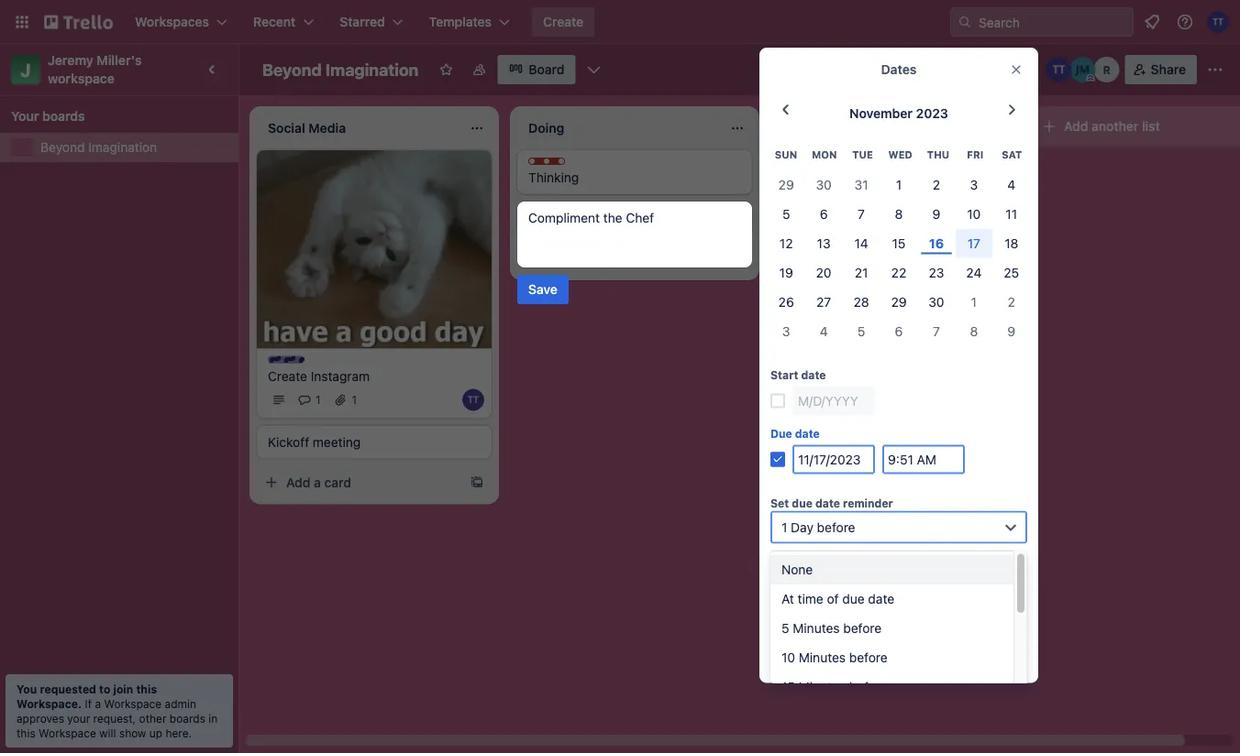 Task type: locate. For each thing, give the bounding box(es) containing it.
0 vertical spatial add a card
[[807, 166, 872, 182]]

26
[[778, 294, 794, 309]]

30
[[816, 177, 832, 192], [929, 294, 944, 309]]

0 horizontal spatial 5 button
[[768, 199, 805, 229]]

save
[[528, 282, 558, 297], [884, 606, 913, 621]]

create inside button
[[543, 14, 584, 29]]

1 button down 24
[[955, 287, 993, 317]]

3 down 26 button
[[782, 324, 790, 339]]

all
[[922, 553, 935, 568]]

list
[[1142, 119, 1160, 134]]

of right time
[[827, 591, 839, 607]]

0 vertical spatial 3 button
[[955, 170, 993, 199]]

11 button
[[993, 199, 1030, 229]]

0 horizontal spatial 30
[[816, 177, 832, 192]]

3 for the rightmost 3 button
[[970, 177, 978, 192]]

M/D/YYYY text field
[[793, 386, 875, 416]]

due up 5 minutes before
[[842, 591, 865, 607]]

10 button
[[955, 199, 993, 229]]

save up remove
[[884, 606, 913, 621]]

members
[[841, 275, 898, 290], [939, 553, 994, 568]]

4
[[1007, 177, 1016, 192], [820, 324, 828, 339]]

your boards with 1 items element
[[11, 105, 218, 127]]

edit dates
[[791, 407, 851, 422]]

1 vertical spatial create from template… image
[[730, 251, 745, 266]]

1 horizontal spatial 9
[[1008, 324, 1016, 339]]

create from template… image for kickoff meeting
[[470, 476, 484, 490]]

terry turtle (terryturtle) image right close popover image
[[1046, 57, 1072, 83]]

0 horizontal spatial 29 button
[[768, 170, 805, 199]]

0 horizontal spatial boards
[[42, 109, 85, 124]]

24 button
[[955, 258, 993, 287]]

reminders
[[770, 553, 833, 568]]

29
[[778, 177, 794, 192], [891, 294, 907, 309]]

1 edit from the top
[[791, 242, 814, 257]]

will
[[837, 553, 856, 568], [99, 727, 116, 740]]

time
[[798, 591, 823, 607]]

0 horizontal spatial 15
[[782, 680, 795, 695]]

add left another
[[1064, 119, 1088, 134]]

15
[[892, 236, 906, 251], [782, 680, 795, 695]]

this down approves
[[17, 727, 35, 740]]

members right all
[[939, 553, 994, 568]]

15 up 22
[[892, 236, 906, 251]]

1 vertical spatial 8 button
[[955, 317, 993, 346]]

create from template… image left the 19
[[730, 251, 745, 266]]

imagination down your boards with 1 items element
[[88, 140, 157, 155]]

4 for the topmost 4 button
[[1007, 177, 1016, 192]]

add a card for compliment the chef
[[547, 251, 612, 266]]

change cover
[[791, 308, 874, 323]]

2 button down 25
[[993, 287, 1030, 317]]

card down compliment the chef at the top
[[585, 251, 612, 266]]

share button
[[1125, 55, 1197, 84]]

Board name text field
[[253, 55, 428, 84]]

5 down "at"
[[782, 621, 789, 636]]

6 down 22 button
[[895, 324, 903, 339]]

before down 10 minutes before
[[849, 680, 888, 695]]

0 horizontal spatial beyond imagination
[[40, 140, 157, 155]]

compliment the chef
[[528, 211, 654, 226]]

create from template… image down sat
[[991, 167, 1005, 182]]

close popover image
[[1009, 62, 1024, 77]]

3 down the 'fri'
[[970, 177, 978, 192]]

9 button up 16
[[918, 199, 955, 229]]

will inside reminders will be sent to all members and watchers of this card.
[[837, 553, 856, 568]]

create down color: purple, title: none icon on the top left of page
[[268, 369, 307, 384]]

20 button
[[805, 258, 843, 287]]

1 horizontal spatial workspace
[[104, 698, 162, 711]]

9
[[932, 206, 940, 221], [1008, 324, 1016, 339]]

1 vertical spatial 4
[[820, 324, 828, 339]]

0 vertical spatial add a card button
[[778, 160, 983, 189]]

0 horizontal spatial workspace
[[39, 727, 96, 740]]

1 vertical spatial 4 button
[[805, 317, 843, 346]]

8 up 15 button
[[895, 206, 903, 221]]

3 button down the 'fri'
[[955, 170, 993, 199]]

terry turtle (terryturtle) image
[[462, 389, 484, 411]]

1 vertical spatial to
[[99, 683, 110, 696]]

1 vertical spatial beyond imagination
[[40, 140, 157, 155]]

jeremy miller's workspace
[[48, 53, 145, 86]]

0 vertical spatial this
[[843, 571, 865, 586]]

27
[[816, 294, 831, 309]]

4 button down 27 in the top right of the page
[[805, 317, 843, 346]]

open information menu image
[[1176, 13, 1194, 31]]

2 vertical spatial 5
[[782, 621, 789, 636]]

edit inside button
[[791, 242, 814, 257]]

0 vertical spatial 15
[[892, 236, 906, 251]]

1 down 24 button
[[971, 294, 977, 309]]

change inside change members button
[[791, 275, 837, 290]]

1 horizontal spatial 6
[[895, 324, 903, 339]]

1 vertical spatial 5 button
[[843, 317, 880, 346]]

9 up 16
[[932, 206, 940, 221]]

0 horizontal spatial imagination
[[88, 140, 157, 155]]

4 down change cover
[[820, 324, 828, 339]]

create instagram link
[[268, 367, 481, 386]]

1 horizontal spatial create from template… image
[[730, 251, 745, 266]]

1 horizontal spatial terry turtle (terryturtle) image
[[1207, 11, 1229, 33]]

7 for 7 button to the right
[[933, 324, 940, 339]]

1 horizontal spatial 4 button
[[993, 170, 1030, 199]]

4 button up 11
[[993, 170, 1030, 199]]

before
[[817, 520, 855, 535], [843, 621, 882, 636], [849, 650, 888, 665], [849, 680, 888, 695]]

boards
[[42, 109, 85, 124], [170, 713, 205, 726]]

1 for 1 day before
[[782, 520, 787, 535]]

6 button up 13
[[805, 199, 843, 229]]

5
[[782, 206, 790, 221], [857, 324, 865, 339], [782, 621, 789, 636]]

boards down admin
[[170, 713, 205, 726]]

beyond
[[262, 60, 322, 79], [40, 140, 85, 155]]

before for 1 day before
[[817, 520, 855, 535]]

14
[[854, 236, 868, 251]]

8 button
[[880, 199, 918, 229], [955, 317, 993, 346]]

terry turtle (terryturtle) image
[[1207, 11, 1229, 33], [1046, 57, 1072, 83]]

2 down 25 button
[[1008, 294, 1015, 309]]

1 vertical spatial 30
[[929, 294, 944, 309]]

this inside reminders will be sent to all members and watchers of this card.
[[843, 571, 865, 586]]

to
[[907, 553, 919, 568], [99, 683, 110, 696]]

0 horizontal spatial 3 button
[[768, 317, 805, 346]]

2 down thu
[[933, 177, 940, 192]]

12
[[780, 236, 793, 251]]

15 inside button
[[892, 236, 906, 251]]

1 vertical spatial 6 button
[[880, 317, 918, 346]]

0 vertical spatial minutes
[[793, 621, 840, 636]]

add a card down kickoff meeting
[[286, 475, 351, 490]]

card down tue
[[845, 166, 872, 182]]

1 horizontal spatial 1 button
[[955, 287, 993, 317]]

1 horizontal spatial to
[[907, 553, 919, 568]]

save down compliment
[[528, 282, 558, 297]]

29 for the topmost 29 button
[[778, 177, 794, 192]]

1 horizontal spatial create
[[543, 14, 584, 29]]

2 vertical spatial create from template… image
[[470, 476, 484, 490]]

create up board
[[543, 14, 584, 29]]

1 vertical spatial 8
[[970, 324, 978, 339]]

show menu image
[[1206, 61, 1225, 79]]

minutes for 15
[[799, 680, 846, 695]]

30 for leftmost 30 button
[[816, 177, 832, 192]]

add a card button for compliment the chef
[[517, 244, 723, 273]]

7 down 31 button
[[858, 206, 865, 221]]

0 vertical spatial boards
[[42, 109, 85, 124]]

0 horizontal spatial save
[[528, 282, 558, 297]]

29 down 22 button
[[891, 294, 907, 309]]

31 button
[[843, 170, 880, 199]]

date down move
[[801, 369, 826, 382]]

25
[[1004, 265, 1019, 280]]

0 vertical spatial will
[[837, 553, 856, 568]]

10 for 10
[[967, 206, 981, 221]]

1 horizontal spatial imagination
[[325, 60, 419, 79]]

0 horizontal spatial create
[[268, 369, 307, 384]]

create instagram
[[268, 369, 370, 384]]

6 button right cover
[[880, 317, 918, 346]]

next month image
[[1001, 99, 1023, 121]]

before up 15 minutes before
[[849, 650, 888, 665]]

in
[[209, 713, 218, 726]]

22 button
[[880, 258, 918, 287]]

due
[[792, 497, 813, 510], [842, 591, 865, 607]]

1 vertical spatial 30 button
[[918, 287, 955, 317]]

move
[[791, 341, 823, 356]]

before for 5 minutes before
[[843, 621, 882, 636]]

1 horizontal spatial 4
[[1007, 177, 1016, 192]]

29 button down 22
[[880, 287, 918, 317]]

5 left open
[[782, 206, 790, 221]]

1 vertical spatial imagination
[[88, 140, 157, 155]]

1 change from the top
[[791, 275, 837, 290]]

2
[[933, 177, 940, 192], [1008, 294, 1015, 309]]

1 horizontal spatial 30
[[929, 294, 944, 309]]

terry turtle (terryturtle) image right open information menu icon
[[1207, 11, 1229, 33]]

4 button
[[993, 170, 1030, 199], [805, 317, 843, 346]]

29 down sun
[[778, 177, 794, 192]]

0 vertical spatial terry turtle (terryturtle) image
[[1207, 11, 1229, 33]]

minutes down time
[[793, 621, 840, 636]]

0 vertical spatial 1 button
[[880, 170, 918, 199]]

1 button down wed
[[880, 170, 918, 199]]

this right join
[[136, 683, 157, 696]]

11
[[1006, 206, 1017, 221]]

date down edit dates
[[795, 428, 820, 441]]

create for create
[[543, 14, 584, 29]]

3 button down 26
[[768, 317, 805, 346]]

2 button
[[918, 170, 955, 199], [993, 287, 1030, 317]]

1 vertical spatial this
[[136, 683, 157, 696]]

board
[[529, 62, 565, 77]]

edit dates button
[[759, 400, 862, 429]]

1 vertical spatial change
[[791, 308, 837, 323]]

9 down 25 button
[[1008, 324, 1016, 339]]

30 for right 30 button
[[929, 294, 944, 309]]

0 vertical spatial beyond
[[262, 60, 322, 79]]

date down card. at bottom
[[868, 591, 894, 607]]

back to home image
[[44, 7, 113, 37]]

1 vertical spatial 9
[[1008, 324, 1016, 339]]

1 vertical spatial save button
[[770, 599, 1027, 629]]

a right if
[[95, 698, 101, 711]]

30 down 23 button
[[929, 294, 944, 309]]

30 down the mon
[[816, 177, 832, 192]]

1 vertical spatial 29
[[891, 294, 907, 309]]

compliment
[[528, 211, 600, 226]]

automation image
[[929, 55, 955, 81]]

card up 13
[[827, 209, 854, 224]]

a down compliment the chef at the top
[[574, 251, 581, 266]]

1 vertical spatial will
[[99, 727, 116, 740]]

15 for 15 minutes before
[[782, 680, 795, 695]]

1 vertical spatial boards
[[170, 713, 205, 726]]

create from template… image down terry turtle (terryturtle) image
[[470, 476, 484, 490]]

to left all
[[907, 553, 919, 568]]

a down kickoff meeting
[[314, 475, 321, 490]]

1 left the day
[[782, 520, 787, 535]]

due
[[770, 428, 792, 441]]

14 button
[[843, 229, 880, 258]]

6 up 13
[[820, 206, 828, 221]]

7 button down 23 button
[[918, 317, 955, 346]]

start date
[[770, 369, 826, 382]]

30 button down the mon
[[805, 170, 843, 199]]

0 horizontal spatial 3
[[782, 324, 790, 339]]

to left join
[[99, 683, 110, 696]]

1 down wed
[[896, 177, 902, 192]]

before down the set due date reminder
[[817, 520, 855, 535]]

0 vertical spatial create
[[543, 14, 584, 29]]

add inside button
[[1064, 119, 1088, 134]]

will down request,
[[99, 727, 116, 740]]

none
[[782, 562, 813, 577]]

minutes
[[793, 621, 840, 636], [799, 650, 846, 665], [799, 680, 846, 695]]

boards right your
[[42, 109, 85, 124]]

2 change from the top
[[791, 308, 837, 323]]

1
[[896, 177, 902, 192], [971, 294, 977, 309], [316, 394, 321, 407], [352, 394, 357, 407], [782, 520, 787, 535]]

2 edit from the top
[[791, 407, 814, 422]]

up
[[149, 727, 162, 740]]

fri
[[967, 149, 983, 161]]

1 horizontal spatial save
[[884, 606, 913, 621]]

5 minutes before
[[782, 621, 882, 636]]

27 button
[[805, 287, 843, 317]]

10 down 5 minutes before
[[782, 650, 795, 665]]

10 inside button
[[967, 206, 981, 221]]

create from template… image
[[991, 167, 1005, 182], [730, 251, 745, 266], [470, 476, 484, 490]]

15 down 10 minutes before
[[782, 680, 795, 695]]

save button down compliment
[[517, 275, 569, 305]]

0 vertical spatial 7
[[858, 206, 865, 221]]

10 up 17
[[967, 206, 981, 221]]

2 vertical spatial add a card
[[286, 475, 351, 490]]

4 down sat
[[1007, 177, 1016, 192]]

add down the mon
[[807, 166, 831, 182]]

sent
[[878, 553, 903, 568]]

to inside reminders will be sent to all members and watchers of this card.
[[907, 553, 919, 568]]

date
[[801, 369, 826, 382], [795, 428, 820, 441], [815, 497, 840, 510], [868, 591, 894, 607]]

1 vertical spatial minutes
[[799, 650, 846, 665]]

3 for 3 button to the bottom
[[782, 324, 790, 339]]

1 vertical spatial 29 button
[[880, 287, 918, 317]]

29 button down sun
[[768, 170, 805, 199]]

2 button down thu
[[918, 170, 955, 199]]

workspace down join
[[104, 698, 162, 711]]

1 vertical spatial members
[[939, 553, 994, 568]]

0 notifications image
[[1141, 11, 1163, 33]]

0 vertical spatial 2 button
[[918, 170, 955, 199]]

november 2023
[[849, 106, 948, 121]]

dates
[[818, 407, 851, 422]]

7 button
[[843, 199, 880, 229], [918, 317, 955, 346]]

0 vertical spatial 5
[[782, 206, 790, 221]]

copy
[[791, 374, 822, 389]]

workspace
[[104, 698, 162, 711], [39, 727, 96, 740]]

0 vertical spatial 8
[[895, 206, 903, 221]]

a down the mon
[[835, 166, 842, 182]]

0 horizontal spatial will
[[99, 727, 116, 740]]

create for create instagram
[[268, 369, 307, 384]]

a inside if a workspace admin approves your request, other boards in this workspace will show up here.
[[95, 698, 101, 711]]

card for the add a card button to the right
[[845, 166, 872, 182]]

star or unstar board image
[[439, 62, 453, 77]]

move button
[[759, 334, 834, 363]]

M/D/YYYY text field
[[793, 445, 875, 475]]

1 for 1 button to the top
[[896, 177, 902, 192]]

1 horizontal spatial 6 button
[[880, 317, 918, 346]]

1 horizontal spatial 7
[[933, 324, 940, 339]]

1 horizontal spatial members
[[939, 553, 994, 568]]

change inside change cover button
[[791, 308, 837, 323]]

7 down 23 button
[[933, 324, 940, 339]]

card.
[[868, 571, 898, 586]]

save button up remove
[[770, 599, 1027, 629]]

1 horizontal spatial 10
[[967, 206, 981, 221]]

1 vertical spatial 6
[[895, 324, 903, 339]]

color: purple, title: none image
[[268, 356, 305, 364]]

workspace down your
[[39, 727, 96, 740]]

8 down 24 button
[[970, 324, 978, 339]]

1 horizontal spatial 29
[[891, 294, 907, 309]]

0 horizontal spatial add a card
[[286, 475, 351, 490]]

date up 1 day before
[[815, 497, 840, 510]]

card for the add a card button for compliment the chef
[[585, 251, 612, 266]]

7
[[858, 206, 865, 221], [933, 324, 940, 339]]

0 vertical spatial imagination
[[325, 60, 419, 79]]

0 vertical spatial 30
[[816, 177, 832, 192]]

1 button
[[880, 170, 918, 199], [955, 287, 993, 317]]

1 vertical spatial 9 button
[[993, 317, 1030, 346]]

5 button down 28
[[843, 317, 880, 346]]

sun
[[775, 149, 797, 161]]

1 horizontal spatial add a card
[[547, 251, 612, 266]]

add a card down the mon
[[807, 166, 872, 182]]

16
[[929, 236, 944, 251]]

before down at time of due date
[[843, 621, 882, 636]]

2 vertical spatial add a card button
[[257, 468, 462, 498]]

edit inside button
[[791, 407, 814, 422]]

change
[[791, 275, 837, 290], [791, 308, 837, 323]]

0 horizontal spatial 4
[[820, 324, 828, 339]]

5 button up 12
[[768, 199, 805, 229]]

16 button
[[918, 229, 955, 258]]

1 horizontal spatial 9 button
[[993, 317, 1030, 346]]

5 button
[[768, 199, 805, 229], [843, 317, 880, 346]]

due right set
[[792, 497, 813, 510]]

30 button down 23
[[918, 287, 955, 317]]

0 vertical spatial save button
[[517, 275, 569, 305]]

0 vertical spatial 3
[[970, 177, 978, 192]]

this inside if a workspace admin approves your request, other boards in this workspace will show up here.
[[17, 727, 35, 740]]

of up at time of due date
[[828, 571, 840, 586]]

18 button
[[993, 229, 1030, 258]]

add a card down compliment the chef at the top
[[547, 251, 612, 266]]

minutes down 5 minutes before
[[799, 650, 846, 665]]

archive
[[791, 440, 836, 455]]

admin
[[165, 698, 196, 711]]

1 vertical spatial 2 button
[[993, 287, 1030, 317]]

beyond imagination link
[[40, 139, 227, 157]]

17 button
[[955, 229, 993, 258]]

card down meeting
[[324, 475, 351, 490]]

25 button
[[993, 258, 1030, 287]]

members up 28
[[841, 275, 898, 290]]

members inside reminders will be sent to all members and watchers of this card.
[[939, 553, 994, 568]]

1 for 1 button to the bottom
[[971, 294, 977, 309]]

customize views image
[[585, 61, 603, 79]]

minutes for 5
[[793, 621, 840, 636]]

add down compliment
[[547, 251, 571, 266]]

0 horizontal spatial 8
[[895, 206, 903, 221]]

of
[[828, 571, 840, 586], [827, 591, 839, 607]]

imagination inside text box
[[325, 60, 419, 79]]

0 horizontal spatial terry turtle (terryturtle) image
[[1046, 57, 1072, 83]]

1 horizontal spatial will
[[837, 553, 856, 568]]

0 horizontal spatial this
[[17, 727, 35, 740]]

this for be
[[843, 571, 865, 586]]

your
[[11, 109, 39, 124]]

2023
[[916, 106, 948, 121]]

members inside change members button
[[841, 275, 898, 290]]

remove
[[875, 643, 923, 658]]

5 down cover
[[857, 324, 865, 339]]



Task type: describe. For each thing, give the bounding box(es) containing it.
1 vertical spatial terry turtle (terryturtle) image
[[1046, 57, 1072, 83]]

a for the add a card button for kickoff meeting
[[314, 475, 321, 490]]

you
[[17, 683, 37, 696]]

1 down instagram
[[352, 394, 357, 407]]

6 for the top 6 button
[[820, 206, 828, 221]]

here.
[[166, 727, 192, 740]]

Search field
[[972, 8, 1133, 36]]

november
[[849, 106, 913, 121]]

open
[[791, 209, 823, 224]]

1 vertical spatial 1 button
[[955, 287, 993, 317]]

join
[[113, 683, 133, 696]]

edit for edit dates
[[791, 407, 814, 422]]

17
[[967, 236, 980, 251]]

28
[[854, 294, 869, 309]]

reminders will be sent to all members and watchers of this card.
[[770, 553, 1020, 586]]

if
[[85, 698, 92, 711]]

thinking link
[[528, 169, 741, 187]]

reminder
[[843, 497, 893, 510]]

15 minutes before
[[782, 680, 888, 695]]

10 minutes before
[[782, 650, 888, 665]]

your boards
[[11, 109, 85, 124]]

26 button
[[768, 287, 805, 317]]

12 button
[[768, 229, 805, 258]]

1 horizontal spatial 7 button
[[918, 317, 955, 346]]

to inside you requested to join this workspace.
[[99, 683, 110, 696]]

1 horizontal spatial 2 button
[[993, 287, 1030, 317]]

workspace visible image
[[472, 62, 487, 77]]

24
[[966, 265, 982, 280]]

1 horizontal spatial 8
[[970, 324, 978, 339]]

7 for 7 button to the top
[[858, 206, 865, 221]]

6 for 6 button to the bottom
[[895, 324, 903, 339]]

10 for 10 minutes before
[[782, 650, 795, 665]]

cover
[[841, 308, 874, 323]]

0 vertical spatial 4 button
[[993, 170, 1030, 199]]

1 horizontal spatial 8 button
[[955, 317, 993, 346]]

0 horizontal spatial save button
[[517, 275, 569, 305]]

edit labels button
[[759, 235, 864, 264]]

save for the rightmost save button
[[884, 606, 913, 621]]

before for 15 minutes before
[[849, 680, 888, 695]]

instagram
[[311, 369, 370, 384]]

1 vertical spatial 3 button
[[768, 317, 805, 346]]

your
[[67, 713, 90, 726]]

18
[[1005, 236, 1018, 251]]

show
[[119, 727, 146, 740]]

thu
[[927, 149, 950, 161]]

20
[[816, 265, 832, 280]]

0 horizontal spatial beyond
[[40, 140, 85, 155]]

1 vertical spatial 5
[[857, 324, 865, 339]]

thoughts thinking
[[528, 159, 597, 185]]

wed
[[888, 149, 913, 161]]

Compliment the Chef text field
[[528, 209, 741, 261]]

before for 10 minutes before
[[849, 650, 888, 665]]

due date
[[770, 428, 820, 441]]

filters
[[989, 62, 1027, 77]]

change members button
[[759, 268, 909, 297]]

tue
[[852, 149, 873, 161]]

rubyanndersson (rubyanndersson) image
[[1094, 57, 1120, 83]]

23
[[929, 265, 944, 280]]

last month image
[[775, 99, 797, 121]]

28 button
[[843, 287, 880, 317]]

0 vertical spatial 8 button
[[880, 199, 918, 229]]

this inside you requested to join this workspace.
[[136, 683, 157, 696]]

minutes for 10
[[799, 650, 846, 665]]

labels
[[818, 242, 853, 257]]

create button
[[532, 7, 595, 37]]

15 for 15
[[892, 236, 906, 251]]

13 button
[[805, 229, 843, 258]]

1 down create instagram
[[316, 394, 321, 407]]

will inside if a workspace admin approves your request, other boards in this workspace will show up here.
[[99, 727, 116, 740]]

29 for the bottom 29 button
[[891, 294, 907, 309]]

if a workspace admin approves your request, other boards in this workspace will show up here.
[[17, 698, 218, 740]]

change cover button
[[759, 301, 885, 330]]

workspace.
[[17, 698, 82, 711]]

Add time text field
[[882, 445, 965, 475]]

board link
[[498, 55, 576, 84]]

1 horizontal spatial 3 button
[[955, 170, 993, 199]]

primary element
[[0, 0, 1240, 44]]

19 button
[[768, 258, 805, 287]]

other
[[139, 713, 166, 726]]

change for change cover
[[791, 308, 837, 323]]

0 horizontal spatial 4 button
[[805, 317, 843, 346]]

edit labels
[[791, 242, 853, 257]]

edit for edit labels
[[791, 242, 814, 257]]

0 vertical spatial 9 button
[[918, 199, 955, 229]]

a for the add a card button for compliment the chef
[[574, 251, 581, 266]]

0 vertical spatial workspace
[[104, 698, 162, 711]]

add a card for kickoff meeting
[[286, 475, 351, 490]]

0 vertical spatial 6 button
[[805, 199, 843, 229]]

4 for the leftmost 4 button
[[820, 324, 828, 339]]

requested
[[40, 683, 96, 696]]

power ups image
[[903, 62, 918, 77]]

15 button
[[880, 229, 918, 258]]

1 vertical spatial due
[[842, 591, 865, 607]]

0 vertical spatial 29 button
[[768, 170, 805, 199]]

thoughts
[[547, 159, 597, 172]]

at
[[782, 591, 794, 607]]

1 horizontal spatial save button
[[770, 599, 1027, 629]]

remove button
[[770, 636, 1027, 665]]

change members
[[791, 275, 898, 290]]

change for change members
[[791, 275, 837, 290]]

0 vertical spatial 9
[[932, 206, 940, 221]]

this for workspace
[[17, 727, 35, 740]]

13
[[817, 236, 831, 251]]

boards inside if a workspace admin approves your request, other boards in this workspace will show up here.
[[170, 713, 205, 726]]

1 day before
[[782, 520, 855, 535]]

0 horizontal spatial 2 button
[[918, 170, 955, 199]]

color: bold red, title: "thoughts" element
[[528, 158, 597, 172]]

a for the add a card button to the right
[[835, 166, 842, 182]]

you requested to join this workspace.
[[17, 683, 157, 711]]

beyond inside text box
[[262, 60, 322, 79]]

and
[[998, 553, 1020, 568]]

1 vertical spatial of
[[827, 591, 839, 607]]

0 vertical spatial create from template… image
[[991, 167, 1005, 182]]

add down kickoff at left
[[286, 475, 310, 490]]

1 horizontal spatial 30 button
[[918, 287, 955, 317]]

0 vertical spatial due
[[792, 497, 813, 510]]

sat
[[1002, 149, 1022, 161]]

approves
[[17, 713, 64, 726]]

r button
[[1094, 57, 1120, 83]]

card for the add a card button for kickoff meeting
[[324, 475, 351, 490]]

0 vertical spatial 2
[[933, 177, 940, 192]]

watchers
[[770, 571, 824, 586]]

31
[[854, 177, 868, 192]]

of inside reminders will be sent to all members and watchers of this card.
[[828, 571, 840, 586]]

j
[[20, 59, 31, 80]]

r
[[1103, 63, 1111, 76]]

compliment the chef link
[[528, 209, 741, 227]]

miller's
[[97, 53, 142, 68]]

open card
[[791, 209, 854, 224]]

save for left save button
[[528, 282, 558, 297]]

2 horizontal spatial add a card button
[[778, 160, 983, 189]]

1 horizontal spatial 2
[[1008, 294, 1015, 309]]

chef
[[626, 211, 654, 226]]

workspace
[[48, 71, 115, 86]]

request,
[[93, 713, 136, 726]]

search image
[[958, 15, 972, 29]]

jeremy miller (jeremymiller198) image
[[1070, 57, 1096, 83]]

0 vertical spatial 7 button
[[843, 199, 880, 229]]

be
[[859, 553, 874, 568]]

jeremy
[[48, 53, 93, 68]]

add a card button for kickoff meeting
[[257, 468, 462, 498]]

kickoff meeting link
[[268, 433, 481, 452]]

terry turtle (terryturtle) image inside primary element
[[1207, 11, 1229, 33]]

2 horizontal spatial add a card
[[807, 166, 872, 182]]

create from template… image for compliment the chef
[[730, 251, 745, 266]]

0 horizontal spatial 30 button
[[805, 170, 843, 199]]

beyond imagination inside text box
[[262, 60, 419, 79]]



Task type: vqa. For each thing, say whether or not it's contained in the screenshot.
Click to unstar Project Management. It will be removed from your starred list. image
no



